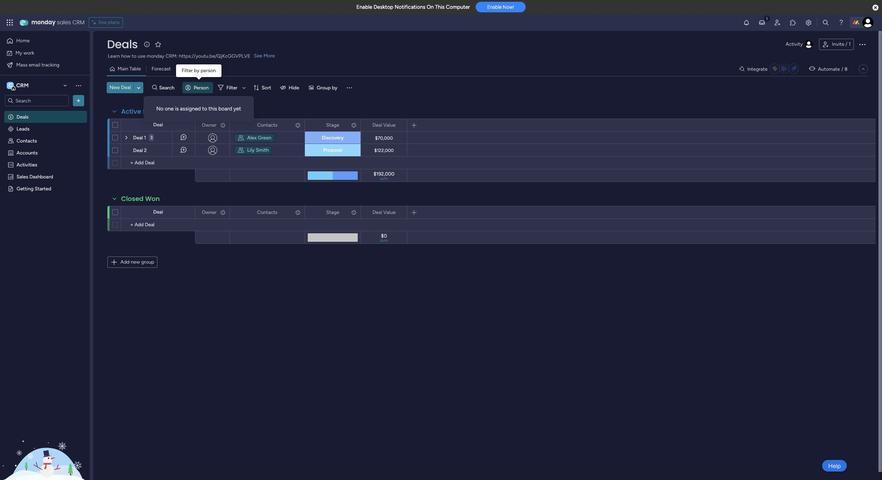 Task type: vqa. For each thing, say whether or not it's contained in the screenshot.
the left the Marketing
no



Task type: describe. For each thing, give the bounding box(es) containing it.
sales dashboard
[[17, 174, 53, 180]]

alex
[[247, 135, 257, 141]]

help button
[[823, 460, 847, 472]]

activities
[[17, 162, 37, 168]]

add view image
[[208, 66, 211, 72]]

owner for 1st owner field from the bottom of the page
[[202, 209, 217, 215]]

$0
[[381, 233, 387, 239]]

owner for first owner field
[[202, 122, 217, 128]]

mass email tracking button
[[4, 59, 76, 71]]

show board description image
[[143, 41, 151, 48]]

2 owner field from the top
[[200, 209, 218, 216]]

v2 search image
[[152, 84, 157, 92]]

see plans button
[[89, 17, 123, 28]]

getting
[[17, 186, 34, 192]]

automate / 8
[[818, 66, 848, 72]]

this
[[435, 4, 445, 10]]

forecast button
[[146, 63, 176, 75]]

new
[[110, 85, 120, 91]]

Closed Won field
[[119, 194, 162, 204]]

home button
[[4, 35, 76, 46]]

alex green
[[247, 135, 271, 141]]

1 owner field from the top
[[200, 121, 218, 129]]

c
[[8, 82, 12, 88]]

sales
[[57, 18, 71, 26]]

alex green element
[[234, 134, 275, 142]]

list box containing deals
[[0, 109, 90, 290]]

+ Add Deal text field
[[125, 159, 192, 167]]

arrow down image
[[240, 83, 248, 92]]

1 stage field from the top
[[325, 121, 341, 129]]

activity button
[[783, 39, 817, 50]]

main table button
[[107, 63, 146, 75]]

dashboard
[[29, 174, 53, 180]]

new deal button
[[107, 82, 134, 93]]

0 horizontal spatial 1
[[144, 135, 146, 141]]

column information image for stage
[[351, 122, 357, 128]]

person button
[[182, 82, 213, 93]]

workspace image
[[7, 82, 14, 89]]

1 inside invite / 1 button
[[849, 41, 851, 47]]

public dashboard image
[[7, 173, 14, 180]]

forecast
[[152, 66, 171, 72]]

enable now!
[[487, 4, 514, 10]]

see inside learn how to use monday crm: https://youtu.be/qjkcggvplve see more
[[254, 53, 262, 59]]

group by button
[[306, 82, 342, 93]]

emails settings image
[[805, 19, 812, 26]]

svg image
[[237, 147, 244, 154]]

help image
[[838, 19, 845, 26]]

deal up + add deal text field
[[153, 209, 163, 215]]

dapulse integrations image
[[740, 66, 745, 72]]

active deals
[[121, 107, 161, 116]]

group by
[[317, 85, 337, 91]]

my work
[[15, 50, 34, 56]]

2 horizontal spatial options image
[[397, 207, 402, 219]]

Search field
[[157, 83, 179, 93]]

0 horizontal spatial deals
[[17, 114, 29, 120]]

help
[[829, 463, 841, 470]]

table
[[129, 66, 141, 72]]

3
[[150, 135, 153, 140]]

hide button
[[278, 82, 304, 93]]

invite / 1 button
[[819, 39, 854, 50]]

1 horizontal spatial deals
[[107, 36, 138, 52]]

add
[[120, 259, 130, 265]]

column information image for owner
[[220, 122, 226, 128]]

options image for owner
[[220, 119, 225, 131]]

started
[[35, 186, 51, 192]]

$122,000
[[374, 148, 394, 153]]

see plans
[[98, 19, 120, 25]]

sort
[[262, 85, 271, 91]]

hide
[[289, 85, 299, 91]]

activity
[[786, 41, 803, 47]]

crm inside workspace selection element
[[16, 82, 29, 89]]

3 button
[[149, 131, 154, 144]]

2 stage field from the top
[[325, 209, 341, 216]]

angle down image
[[137, 85, 140, 90]]

Active Deals field
[[119, 107, 163, 116]]

dapulse close image
[[873, 4, 879, 11]]

invite / 1
[[832, 41, 851, 47]]

proposal
[[323, 147, 342, 153]]

search everything image
[[823, 19, 830, 26]]

one
[[165, 106, 174, 112]]

board
[[219, 106, 232, 112]]

integrate
[[748, 66, 768, 72]]

deal inside new deal button
[[121, 85, 131, 91]]

home
[[16, 38, 30, 44]]

https://youtu.be/qjkcggvplve
[[179, 53, 250, 59]]

enable desktop notifications on this computer
[[357, 4, 470, 10]]

notifications image
[[743, 19, 750, 26]]

/ for 8
[[842, 66, 844, 72]]

lottie animation image
[[0, 409, 90, 480]]

workspace selection element
[[7, 81, 30, 91]]

no one is assigned to this board yet
[[156, 106, 241, 112]]

deal up deal 2
[[133, 135, 143, 141]]

1 value from the top
[[383, 122, 396, 128]]

$192,000 sum
[[374, 171, 395, 181]]

automate
[[818, 66, 840, 72]]

2 deal value field from the top
[[371, 209, 397, 216]]

work
[[23, 50, 34, 56]]

christina overa image
[[863, 17, 874, 28]]

active
[[121, 107, 141, 116]]

by for group
[[332, 85, 337, 91]]

closed won
[[121, 194, 160, 203]]

/ for 1
[[846, 41, 848, 47]]

public board image
[[7, 185, 14, 192]]

computer
[[446, 4, 470, 10]]

workspace options image
[[75, 82, 82, 89]]

$192,000
[[374, 171, 395, 177]]

learn
[[108, 53, 120, 59]]

on
[[427, 4, 434, 10]]

menu image
[[346, 84, 353, 91]]

deal up $70,000
[[373, 122, 382, 128]]

apps image
[[790, 19, 797, 26]]

lily
[[247, 147, 255, 153]]

$0 sum
[[380, 233, 388, 243]]

smith
[[256, 147, 269, 153]]

add to favorites image
[[155, 41, 162, 48]]

yet
[[234, 106, 241, 112]]

8
[[845, 66, 848, 72]]

pipeline button
[[176, 63, 204, 75]]

main
[[118, 66, 128, 72]]



Task type: locate. For each thing, give the bounding box(es) containing it.
person
[[201, 68, 216, 74]]

enable for enable now!
[[487, 4, 502, 10]]

sum for $192,000
[[380, 176, 388, 181]]

1 stage from the top
[[326, 122, 339, 128]]

this
[[209, 106, 217, 112]]

0 vertical spatial monday
[[31, 18, 56, 26]]

1 vertical spatial crm
[[16, 82, 29, 89]]

0 vertical spatial value
[[383, 122, 396, 128]]

1 vertical spatial deal value
[[373, 209, 396, 215]]

0 vertical spatial see
[[98, 19, 107, 25]]

see inside see plans 'button'
[[98, 19, 107, 25]]

1 contacts field from the top
[[255, 121, 279, 129]]

1 horizontal spatial column information image
[[351, 122, 357, 128]]

person
[[194, 85, 209, 91]]

0 horizontal spatial to
[[132, 53, 137, 59]]

1 vertical spatial /
[[842, 66, 844, 72]]

enable inside button
[[487, 4, 502, 10]]

filter for filter
[[226, 85, 238, 91]]

discovery
[[322, 135, 344, 141]]

0 vertical spatial owner
[[202, 122, 217, 128]]

by right group
[[332, 85, 337, 91]]

0 vertical spatial owner field
[[200, 121, 218, 129]]

notifications
[[395, 4, 426, 10]]

lily smith element
[[234, 146, 272, 155]]

1 horizontal spatial 1
[[849, 41, 851, 47]]

0 horizontal spatial crm
[[16, 82, 29, 89]]

deals left one
[[143, 107, 161, 116]]

1 vertical spatial to
[[202, 106, 207, 112]]

deal up $0
[[373, 209, 382, 215]]

monday sales crm
[[31, 18, 85, 26]]

1 horizontal spatial /
[[846, 41, 848, 47]]

1 vertical spatial contacts
[[17, 138, 37, 144]]

see left more
[[254, 53, 262, 59]]

new
[[131, 259, 140, 265]]

filter by person
[[182, 68, 216, 74]]

/ right invite
[[846, 41, 848, 47]]

0 vertical spatial /
[[846, 41, 848, 47]]

option
[[0, 110, 90, 112]]

2 deal value from the top
[[373, 209, 396, 215]]

mass
[[16, 62, 27, 68]]

1 vertical spatial sum
[[380, 238, 388, 243]]

1 horizontal spatial to
[[202, 106, 207, 112]]

filter for filter by person
[[182, 68, 193, 74]]

/ inside button
[[846, 41, 848, 47]]

by for filter
[[194, 68, 200, 74]]

0 horizontal spatial /
[[842, 66, 844, 72]]

crm right workspace icon
[[16, 82, 29, 89]]

1 right invite
[[849, 41, 851, 47]]

my
[[15, 50, 22, 56]]

desktop
[[374, 4, 393, 10]]

0 vertical spatial to
[[132, 53, 137, 59]]

group
[[317, 85, 331, 91]]

filter left arrow down icon
[[226, 85, 238, 91]]

1 left 3 button at the left of the page
[[144, 135, 146, 141]]

autopilot image
[[809, 64, 815, 73]]

deal value up $0
[[373, 209, 396, 215]]

Stage field
[[325, 121, 341, 129], [325, 209, 341, 216]]

to left this
[[202, 106, 207, 112]]

monday down add to favorites 'icon'
[[147, 53, 164, 59]]

0 horizontal spatial options image
[[220, 119, 225, 131]]

tracking
[[42, 62, 59, 68]]

by
[[194, 68, 200, 74], [332, 85, 337, 91]]

Deal Value field
[[371, 121, 397, 129], [371, 209, 397, 216]]

value up $0
[[383, 209, 396, 215]]

deal up 3 button at the left of the page
[[153, 122, 163, 128]]

enable left the now!
[[487, 4, 502, 10]]

sales
[[17, 174, 28, 180]]

1 sum from the top
[[380, 176, 388, 181]]

1 deal value from the top
[[373, 122, 396, 128]]

deals
[[107, 36, 138, 52], [143, 107, 161, 116], [17, 114, 29, 120]]

deal value up $70,000
[[373, 122, 396, 128]]

1 vertical spatial contacts field
[[255, 209, 279, 216]]

options image
[[858, 40, 867, 49], [75, 97, 82, 104], [295, 119, 300, 131], [351, 119, 356, 131], [397, 119, 402, 131], [220, 207, 225, 219], [351, 207, 356, 219]]

is
[[175, 106, 179, 112]]

deal value field up $70,000
[[371, 121, 397, 129]]

1 vertical spatial value
[[383, 209, 396, 215]]

1 horizontal spatial see
[[254, 53, 262, 59]]

monday up home button on the left top of page
[[31, 18, 56, 26]]

0 vertical spatial by
[[194, 68, 200, 74]]

1 vertical spatial stage field
[[325, 209, 341, 216]]

0 vertical spatial contacts
[[257, 122, 278, 128]]

1 vertical spatial 1
[[144, 135, 146, 141]]

contacts for second the contacts field from the bottom
[[257, 122, 278, 128]]

filter inside popup button
[[226, 85, 238, 91]]

crm:
[[166, 53, 178, 59]]

column information image
[[220, 122, 226, 128], [351, 122, 357, 128]]

1 vertical spatial monday
[[147, 53, 164, 59]]

by inside popup button
[[332, 85, 337, 91]]

contacts for 2nd the contacts field
[[257, 209, 278, 215]]

1 vertical spatial filter
[[226, 85, 238, 91]]

2 stage from the top
[[326, 209, 339, 215]]

pipeline
[[181, 66, 199, 72]]

see
[[98, 19, 107, 25], [254, 53, 262, 59]]

my work button
[[4, 47, 76, 59]]

sum for $0
[[380, 238, 388, 243]]

2 vertical spatial contacts
[[257, 209, 278, 215]]

monday inside learn how to use monday crm: https://youtu.be/qjkcggvplve see more
[[147, 53, 164, 59]]

1 vertical spatial see
[[254, 53, 262, 59]]

2 contacts field from the top
[[255, 209, 279, 216]]

mass email tracking
[[16, 62, 59, 68]]

see left plans
[[98, 19, 107, 25]]

1 horizontal spatial options image
[[295, 207, 300, 219]]

1 vertical spatial owner
[[202, 209, 217, 215]]

main table
[[118, 66, 141, 72]]

0 vertical spatial contacts field
[[255, 121, 279, 129]]

see more link
[[253, 52, 276, 60]]

0 vertical spatial deal value field
[[371, 121, 397, 129]]

options image
[[220, 119, 225, 131], [295, 207, 300, 219], [397, 207, 402, 219]]

0 horizontal spatial enable
[[357, 4, 372, 10]]

new deal
[[110, 85, 131, 91]]

1 column information image from the left
[[220, 122, 226, 128]]

/
[[846, 41, 848, 47], [842, 66, 844, 72]]

enable for enable desktop notifications on this computer
[[357, 4, 372, 10]]

select product image
[[6, 19, 13, 26]]

1 horizontal spatial by
[[332, 85, 337, 91]]

deals up how
[[107, 36, 138, 52]]

0 vertical spatial stage field
[[325, 121, 341, 129]]

value up $70,000
[[383, 122, 396, 128]]

Contacts field
[[255, 121, 279, 129], [255, 209, 279, 216]]

svg image
[[237, 135, 244, 142]]

sort button
[[251, 82, 275, 93]]

+ Add Deal text field
[[125, 221, 192, 229]]

0 vertical spatial crm
[[72, 18, 85, 26]]

lottie animation element
[[0, 409, 90, 480]]

deal 1
[[133, 135, 146, 141]]

1 horizontal spatial enable
[[487, 4, 502, 10]]

1 vertical spatial stage
[[326, 209, 339, 215]]

deal right new at top
[[121, 85, 131, 91]]

to inside learn how to use monday crm: https://youtu.be/qjkcggvplve see more
[[132, 53, 137, 59]]

filter down learn how to use monday crm: https://youtu.be/qjkcggvplve see more
[[182, 68, 193, 74]]

deals inside 'field'
[[143, 107, 161, 116]]

email
[[29, 62, 40, 68]]

deal value for 1st deal value field from the bottom of the page
[[373, 209, 396, 215]]

0 horizontal spatial see
[[98, 19, 107, 25]]

enable
[[357, 4, 372, 10], [487, 4, 502, 10]]

enable left the desktop
[[357, 4, 372, 10]]

value
[[383, 122, 396, 128], [383, 209, 396, 215]]

2 column information image from the left
[[351, 122, 357, 128]]

add new group
[[120, 259, 154, 265]]

2 owner from the top
[[202, 209, 217, 215]]

deal left 2
[[133, 148, 143, 154]]

1 vertical spatial deal value field
[[371, 209, 397, 216]]

by left person
[[194, 68, 200, 74]]

0 vertical spatial sum
[[380, 176, 388, 181]]

no
[[156, 106, 164, 112]]

Owner field
[[200, 121, 218, 129], [200, 209, 218, 216]]

2 horizontal spatial deals
[[143, 107, 161, 116]]

owner
[[202, 122, 217, 128], [202, 209, 217, 215]]

collapse board header image
[[861, 66, 867, 72]]

$70,000
[[375, 135, 393, 141]]

more
[[264, 53, 275, 59]]

2
[[144, 148, 147, 154]]

0 vertical spatial stage
[[326, 122, 339, 128]]

0 vertical spatial 1
[[849, 41, 851, 47]]

0 vertical spatial deal value
[[373, 122, 396, 128]]

how
[[121, 53, 131, 59]]

deal value for second deal value field from the bottom of the page
[[373, 122, 396, 128]]

getting started
[[17, 186, 51, 192]]

0 horizontal spatial by
[[194, 68, 200, 74]]

use
[[138, 53, 145, 59]]

accounts
[[17, 150, 38, 156]]

to
[[132, 53, 137, 59], [202, 106, 207, 112]]

plans
[[108, 19, 120, 25]]

lily smith
[[247, 147, 269, 153]]

1 horizontal spatial crm
[[72, 18, 85, 26]]

options image for contacts
[[295, 207, 300, 219]]

1 vertical spatial owner field
[[200, 209, 218, 216]]

1 horizontal spatial filter
[[226, 85, 238, 91]]

closed
[[121, 194, 144, 203]]

crm right sales
[[72, 18, 85, 26]]

1 image
[[764, 14, 770, 22]]

add new group button
[[107, 257, 157, 268]]

0 horizontal spatial monday
[[31, 18, 56, 26]]

crm
[[72, 18, 85, 26], [16, 82, 29, 89]]

now!
[[503, 4, 514, 10]]

deals up leads
[[17, 114, 29, 120]]

monday
[[31, 18, 56, 26], [147, 53, 164, 59]]

filter button
[[215, 82, 248, 93]]

2 sum from the top
[[380, 238, 388, 243]]

deal 2
[[133, 148, 147, 154]]

to left use
[[132, 53, 137, 59]]

sum
[[380, 176, 388, 181], [380, 238, 388, 243]]

learn how to use monday crm: https://youtu.be/qjkcggvplve see more
[[108, 53, 275, 59]]

1 deal value field from the top
[[371, 121, 397, 129]]

invite members image
[[774, 19, 781, 26]]

inbox image
[[759, 19, 766, 26]]

0 horizontal spatial filter
[[182, 68, 193, 74]]

/ left 8
[[842, 66, 844, 72]]

Search in workspace field
[[15, 97, 59, 105]]

1 owner from the top
[[202, 122, 217, 128]]

leads
[[17, 126, 30, 132]]

group
[[141, 259, 154, 265]]

deal value
[[373, 122, 396, 128], [373, 209, 396, 215]]

green
[[258, 135, 271, 141]]

2 value from the top
[[383, 209, 396, 215]]

deal
[[121, 85, 131, 91], [153, 122, 163, 128], [373, 122, 382, 128], [133, 135, 143, 141], [133, 148, 143, 154], [153, 209, 163, 215], [373, 209, 382, 215]]

Deals field
[[105, 36, 140, 52]]

1 horizontal spatial monday
[[147, 53, 164, 59]]

filter
[[182, 68, 193, 74], [226, 85, 238, 91]]

sum inside the $192,000 sum
[[380, 176, 388, 181]]

enable now! button
[[476, 2, 526, 12]]

1 vertical spatial by
[[332, 85, 337, 91]]

0 horizontal spatial column information image
[[220, 122, 226, 128]]

column information image
[[295, 122, 301, 128], [220, 210, 226, 215], [295, 210, 301, 215], [351, 210, 357, 215]]

list box
[[0, 109, 90, 290]]

0 vertical spatial filter
[[182, 68, 193, 74]]

assigned
[[180, 106, 201, 112]]

contacts inside list box
[[17, 138, 37, 144]]

deal value field up $0
[[371, 209, 397, 216]]



